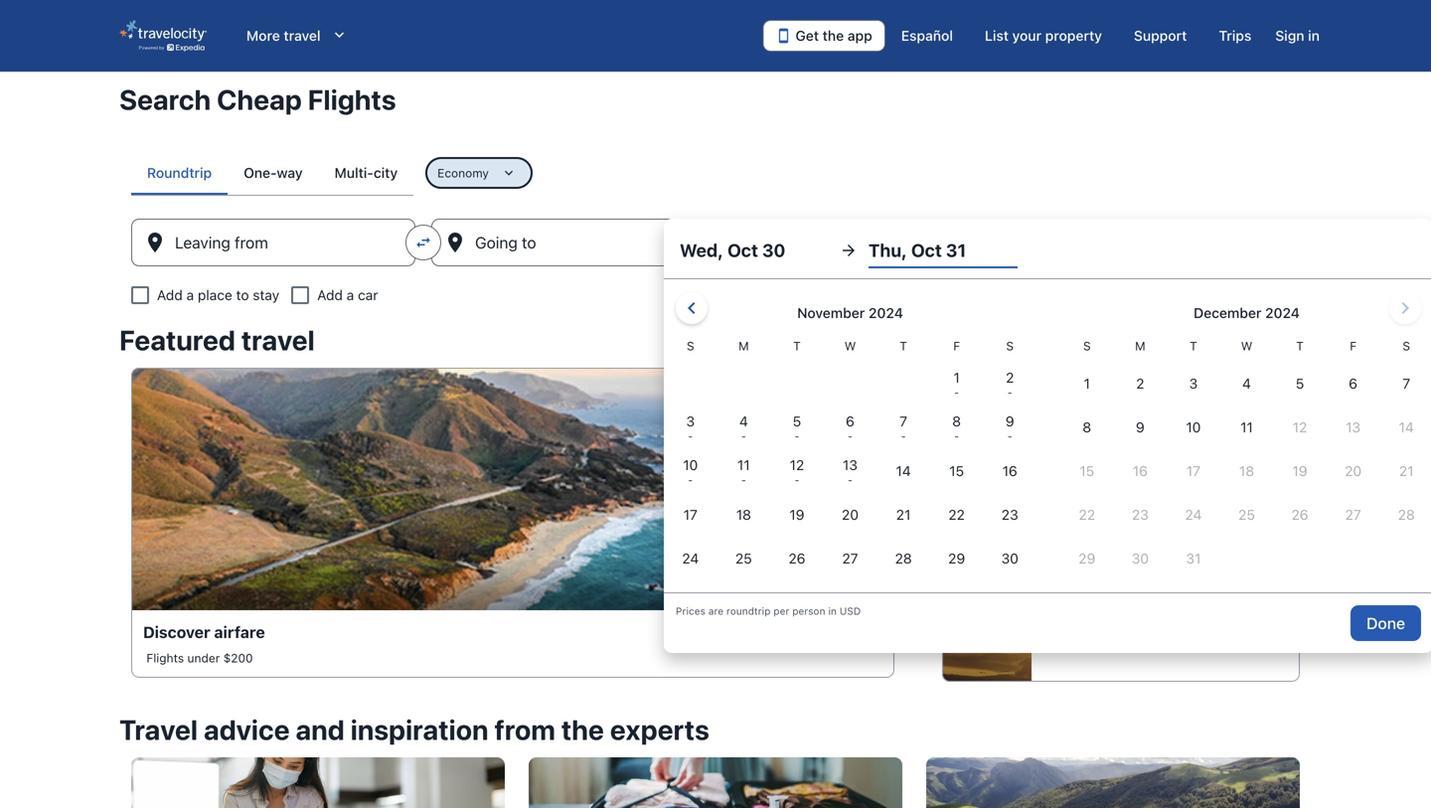Task type: describe. For each thing, give the bounding box(es) containing it.
usd
[[840, 605, 861, 617]]

place
[[198, 287, 232, 303]]

1 vertical spatial to
[[1110, 404, 1126, 423]]

per
[[774, 605, 790, 617]]

destinations
[[1148, 468, 1217, 482]]

more
[[247, 27, 280, 44]]

and inside it's time to get away—up and away! book on american airlines for sweet deals to all your favorite destinations
[[1236, 404, 1265, 423]]

and inside region
[[296, 713, 345, 746]]

looking
[[1129, 567, 1185, 586]]

search cheap flights
[[119, 83, 396, 116]]

from
[[495, 713, 556, 746]]

all
[[1059, 468, 1071, 482]]

airlines
[[1149, 452, 1191, 466]]

city
[[374, 165, 398, 181]]

w for december
[[1241, 339, 1253, 353]]

wed, oct 30 button
[[680, 233, 829, 268]]

español button
[[886, 18, 969, 54]]

get the app link
[[763, 20, 886, 52]]

november
[[798, 305, 865, 321]]

3 t from the left
[[1190, 339, 1198, 353]]

in inside 'dropdown button'
[[1309, 27, 1320, 44]]

experts
[[610, 713, 710, 746]]

it's
[[1044, 404, 1068, 423]]

travelocity logo image
[[119, 20, 207, 52]]

oct left -
[[772, 241, 798, 260]]

oct right the wed,
[[728, 240, 758, 261]]

done button
[[1351, 605, 1422, 641]]

multi-city link
[[319, 151, 414, 195]]

main content containing search cheap flights
[[0, 72, 1432, 808]]

get
[[796, 27, 819, 44]]

0 horizontal spatial to
[[236, 287, 249, 303]]

under
[[187, 651, 220, 665]]

on
[[1076, 452, 1090, 466]]

book
[[1044, 452, 1072, 466]]

thu,
[[869, 240, 908, 261]]

3 s from the left
[[1084, 339, 1091, 353]]

2 t from the left
[[900, 339, 908, 353]]

swap origin and destination values image
[[415, 234, 432, 252]]

featured travel
[[119, 324, 315, 356]]

up!
[[1110, 587, 1135, 606]]

roundtrip
[[727, 605, 771, 617]]

4 t from the left
[[1297, 339, 1304, 353]]

american
[[1093, 452, 1146, 466]]

list
[[985, 27, 1009, 44]]

1 horizontal spatial the
[[823, 27, 844, 44]]

discover
[[143, 623, 210, 642]]

list your property
[[985, 27, 1103, 44]]

prices
[[676, 605, 706, 617]]

economy button
[[426, 157, 533, 189]]

0 horizontal spatial 30
[[763, 240, 786, 261]]

thu, oct 31
[[869, 240, 967, 261]]

the inside region
[[562, 713, 604, 746]]

featured
[[119, 324, 236, 356]]

m for december 2024
[[1136, 339, 1146, 353]]

m for november 2024
[[739, 339, 749, 353]]

travel advice and inspiration from the experts region
[[107, 702, 1324, 808]]

more travel button
[[231, 18, 364, 54]]

for
[[1194, 452, 1210, 466]]

w for november
[[845, 339, 856, 353]]

app
[[848, 27, 873, 44]]

trips link
[[1203, 18, 1268, 54]]

flights for search cheap flights
[[308, 83, 396, 116]]

sign
[[1276, 27, 1305, 44]]

are for prices
[[709, 605, 724, 617]]

multi-city
[[335, 165, 398, 181]]

f for december 2024
[[1350, 339, 1357, 353]]

economy
[[438, 166, 489, 180]]

inspiration
[[351, 713, 489, 746]]

support link
[[1118, 18, 1203, 54]]

december
[[1194, 305, 1262, 321]]

one-
[[244, 165, 277, 181]]

-
[[825, 241, 833, 260]]

get the app
[[796, 27, 873, 44]]

travel
[[119, 713, 198, 746]]

way
[[277, 165, 303, 181]]

31 inside button
[[867, 241, 884, 260]]



Task type: vqa. For each thing, say whether or not it's contained in the screenshot.
Things Are Looking Up—And Booking Up!
yes



Task type: locate. For each thing, give the bounding box(es) containing it.
2 horizontal spatial to
[[1110, 404, 1126, 423]]

your right list
[[1013, 27, 1042, 44]]

1 add from the left
[[157, 287, 183, 303]]

featured travel region
[[107, 312, 1324, 702]]

0 horizontal spatial a
[[186, 287, 194, 303]]

are inside things are looking up—and booking up!
[[1100, 567, 1125, 586]]

1 horizontal spatial 2024
[[1266, 305, 1300, 321]]

list your property link
[[969, 18, 1118, 54]]

property
[[1046, 27, 1103, 44]]

1 horizontal spatial to
[[1044, 468, 1055, 482]]

1 horizontal spatial add
[[317, 287, 343, 303]]

to left "get"
[[1110, 404, 1126, 423]]

oct right thu,
[[912, 240, 942, 261]]

sweet
[[1213, 452, 1246, 466]]

previous month image
[[680, 296, 704, 320]]

away!
[[1044, 424, 1089, 443]]

a for car
[[347, 287, 354, 303]]

add a car
[[317, 287, 378, 303]]

in right sign
[[1309, 27, 1320, 44]]

31 inside button
[[946, 240, 967, 261]]

1 horizontal spatial f
[[1350, 339, 1357, 353]]

0 horizontal spatial w
[[845, 339, 856, 353]]

next month image
[[1394, 296, 1418, 320]]

31
[[946, 240, 967, 261], [867, 241, 884, 260]]

30
[[763, 240, 786, 261], [802, 241, 821, 260]]

travel
[[284, 27, 321, 44], [241, 324, 315, 356]]

m down wed, oct 30 button
[[739, 339, 749, 353]]

prices are roundtrip per person in usd done
[[676, 605, 1406, 633]]

things
[[1044, 567, 1096, 586]]

in inside the prices are roundtrip per person in usd done
[[829, 605, 837, 617]]

one-way
[[244, 165, 303, 181]]

wed, oct 30
[[680, 240, 786, 261]]

0 horizontal spatial f
[[954, 339, 960, 353]]

español
[[902, 27, 953, 44]]

2024 for november 2024
[[869, 305, 904, 321]]

0 horizontal spatial flights
[[147, 651, 184, 665]]

2 vertical spatial to
[[1044, 468, 1055, 482]]

f for november 2024
[[954, 339, 960, 353]]

car
[[358, 287, 378, 303]]

add for add a car
[[317, 287, 343, 303]]

1 w from the left
[[845, 339, 856, 353]]

it's time to get away—up and away! book on american airlines for sweet deals to all your favorite destinations
[[1044, 404, 1280, 482]]

are up the up!
[[1100, 567, 1125, 586]]

0 horizontal spatial in
[[829, 605, 837, 617]]

download the app button image
[[776, 28, 792, 44]]

1 horizontal spatial m
[[1136, 339, 1146, 353]]

1 vertical spatial your
[[1075, 468, 1099, 482]]

1 horizontal spatial and
[[1236, 404, 1265, 423]]

to left stay
[[236, 287, 249, 303]]

main content
[[0, 72, 1432, 808]]

add a place to stay
[[157, 287, 280, 303]]

flights up 'multi-'
[[308, 83, 396, 116]]

november 2024
[[798, 305, 904, 321]]

travel inside region
[[241, 324, 315, 356]]

oct 30 - oct 31
[[772, 241, 884, 260]]

1 horizontal spatial w
[[1241, 339, 1253, 353]]

1 vertical spatial in
[[829, 605, 837, 617]]

things are looking up—and booking up!
[[1044, 567, 1252, 606]]

4 s from the left
[[1403, 339, 1411, 353]]

a left car
[[347, 287, 354, 303]]

1 s from the left
[[687, 339, 695, 353]]

roundtrip
[[147, 165, 212, 181]]

multi-
[[335, 165, 374, 181]]

2 2024 from the left
[[1266, 305, 1300, 321]]

thu, oct 31 button
[[869, 233, 1018, 268]]

1 vertical spatial the
[[562, 713, 604, 746]]

discover airfare flights under $200
[[143, 623, 265, 665]]

the right the get
[[823, 27, 844, 44]]

add left car
[[317, 287, 343, 303]]

1 f from the left
[[954, 339, 960, 353]]

travel for more travel
[[284, 27, 321, 44]]

are
[[1100, 567, 1125, 586], [709, 605, 724, 617]]

2 add from the left
[[317, 287, 343, 303]]

0 horizontal spatial are
[[709, 605, 724, 617]]

travel for featured travel
[[241, 324, 315, 356]]

1 horizontal spatial a
[[347, 287, 354, 303]]

flights down discover
[[147, 651, 184, 665]]

0 horizontal spatial add
[[157, 287, 183, 303]]

0 horizontal spatial the
[[562, 713, 604, 746]]

time
[[1072, 404, 1106, 423]]

are right prices at the left bottom of page
[[709, 605, 724, 617]]

t down november
[[794, 339, 801, 353]]

sign in
[[1276, 27, 1320, 44]]

t down november 2024
[[900, 339, 908, 353]]

booking
[[1044, 587, 1106, 606]]

1 t from the left
[[794, 339, 801, 353]]

add left place
[[157, 287, 183, 303]]

travel inside dropdown button
[[284, 27, 321, 44]]

m up "get"
[[1136, 339, 1146, 353]]

w down december 2024
[[1241, 339, 1253, 353]]

0 vertical spatial to
[[236, 287, 249, 303]]

1 horizontal spatial 31
[[946, 240, 967, 261]]

support
[[1134, 27, 1188, 44]]

w
[[845, 339, 856, 353], [1241, 339, 1253, 353]]

t down december 2024
[[1297, 339, 1304, 353]]

away—up
[[1159, 404, 1232, 423]]

2 s from the left
[[1007, 339, 1014, 353]]

the right from
[[562, 713, 604, 746]]

1 vertical spatial flights
[[147, 651, 184, 665]]

stay
[[253, 287, 280, 303]]

a
[[186, 287, 194, 303], [347, 287, 354, 303]]

airfare
[[214, 623, 265, 642]]

roundtrip link
[[131, 151, 228, 195]]

are for things
[[1100, 567, 1125, 586]]

done
[[1367, 614, 1406, 633]]

0 horizontal spatial 31
[[867, 241, 884, 260]]

cheap
[[217, 83, 302, 116]]

oct
[[728, 240, 758, 261], [912, 240, 942, 261], [772, 241, 798, 260], [837, 241, 863, 260]]

1 vertical spatial travel
[[241, 324, 315, 356]]

a left place
[[186, 287, 194, 303]]

0 horizontal spatial your
[[1013, 27, 1042, 44]]

2 w from the left
[[1241, 339, 1253, 353]]

are inside the prices are roundtrip per person in usd done
[[709, 605, 724, 617]]

get
[[1130, 404, 1155, 423]]

0 vertical spatial are
[[1100, 567, 1125, 586]]

travel right more
[[284, 27, 321, 44]]

oct inside button
[[912, 240, 942, 261]]

$200
[[223, 651, 253, 665]]

m
[[739, 339, 749, 353], [1136, 339, 1146, 353]]

1 vertical spatial are
[[709, 605, 724, 617]]

wed,
[[680, 240, 724, 261]]

person
[[793, 605, 826, 617]]

travel advice and inspiration from the experts
[[119, 713, 710, 746]]

your inside it's time to get away—up and away! book on american airlines for sweet deals to all your favorite destinations
[[1075, 468, 1099, 482]]

2 a from the left
[[347, 287, 354, 303]]

advice
[[204, 713, 290, 746]]

tab list
[[131, 151, 414, 195]]

0 horizontal spatial and
[[296, 713, 345, 746]]

1 2024 from the left
[[869, 305, 904, 321]]

one-way link
[[228, 151, 319, 195]]

and up the deals
[[1236, 404, 1265, 423]]

search
[[119, 83, 211, 116]]

w down november 2024
[[845, 339, 856, 353]]

2 m from the left
[[1136, 339, 1146, 353]]

2024
[[869, 305, 904, 321], [1266, 305, 1300, 321]]

0 vertical spatial and
[[1236, 404, 1265, 423]]

tab list containing roundtrip
[[131, 151, 414, 195]]

0 horizontal spatial 2024
[[869, 305, 904, 321]]

in left usd
[[829, 605, 837, 617]]

trips
[[1219, 27, 1252, 44]]

in
[[1309, 27, 1320, 44], [829, 605, 837, 617]]

1 horizontal spatial in
[[1309, 27, 1320, 44]]

december 2024
[[1194, 305, 1300, 321]]

1 horizontal spatial 30
[[802, 241, 821, 260]]

a for place
[[186, 287, 194, 303]]

2024 right november
[[869, 305, 904, 321]]

your down the on
[[1075, 468, 1099, 482]]

2 f from the left
[[1350, 339, 1357, 353]]

0 vertical spatial the
[[823, 27, 844, 44]]

1 a from the left
[[186, 287, 194, 303]]

1 horizontal spatial are
[[1100, 567, 1125, 586]]

oct right -
[[837, 241, 863, 260]]

travel down stay
[[241, 324, 315, 356]]

add
[[157, 287, 183, 303], [317, 287, 343, 303]]

1 horizontal spatial your
[[1075, 468, 1099, 482]]

to
[[236, 287, 249, 303], [1110, 404, 1126, 423], [1044, 468, 1055, 482]]

1 m from the left
[[739, 339, 749, 353]]

1 vertical spatial and
[[296, 713, 345, 746]]

add for add a place to stay
[[157, 287, 183, 303]]

and
[[1236, 404, 1265, 423], [296, 713, 345, 746]]

and right the advice
[[296, 713, 345, 746]]

2024 right december
[[1266, 305, 1300, 321]]

t down december
[[1190, 339, 1198, 353]]

flights
[[308, 83, 396, 116], [147, 651, 184, 665]]

0 vertical spatial in
[[1309, 27, 1320, 44]]

sign in button
[[1268, 18, 1328, 54]]

flights inside the discover airfare flights under $200
[[147, 651, 184, 665]]

0 vertical spatial flights
[[308, 83, 396, 116]]

0 vertical spatial travel
[[284, 27, 321, 44]]

1 horizontal spatial flights
[[308, 83, 396, 116]]

up—and
[[1189, 567, 1252, 586]]

31 right -
[[867, 241, 884, 260]]

s
[[687, 339, 695, 353], [1007, 339, 1014, 353], [1084, 339, 1091, 353], [1403, 339, 1411, 353]]

0 vertical spatial your
[[1013, 27, 1042, 44]]

the
[[823, 27, 844, 44], [562, 713, 604, 746]]

your
[[1013, 27, 1042, 44], [1075, 468, 1099, 482]]

more travel
[[247, 27, 321, 44]]

f
[[954, 339, 960, 353], [1350, 339, 1357, 353]]

2024 for december 2024
[[1266, 305, 1300, 321]]

to left all
[[1044, 468, 1055, 482]]

t
[[794, 339, 801, 353], [900, 339, 908, 353], [1190, 339, 1198, 353], [1297, 339, 1304, 353]]

favorite
[[1103, 468, 1145, 482]]

31 right thu,
[[946, 240, 967, 261]]

0 horizontal spatial m
[[739, 339, 749, 353]]

oct 30 - oct 31 button
[[728, 219, 984, 266]]

deals
[[1250, 452, 1280, 466]]

flights for discover airfare flights under $200
[[147, 651, 184, 665]]



